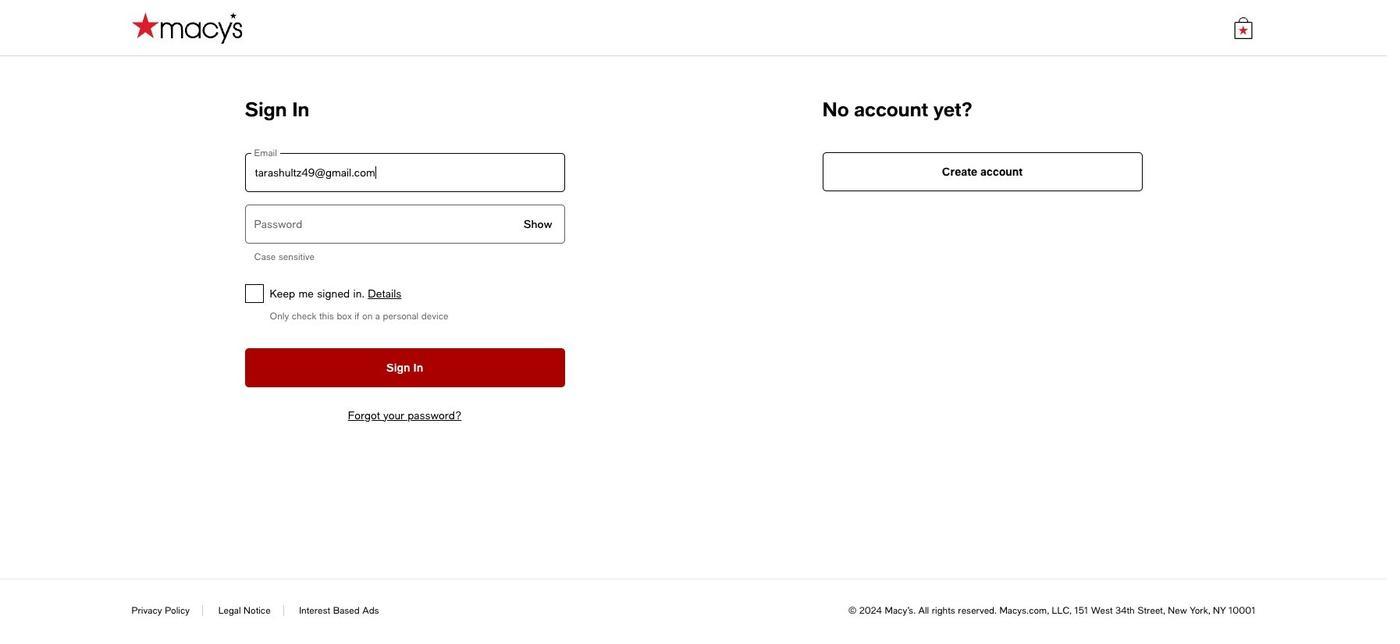 Task type: locate. For each thing, give the bounding box(es) containing it.
None checkbox
[[245, 284, 264, 303]]

shopping bag has 0 items image
[[1232, 17, 1254, 39]]

  password field
[[245, 205, 565, 244]]

  email field
[[245, 153, 565, 192]]



Task type: vqa. For each thing, say whether or not it's contained in the screenshot.
Option
yes



